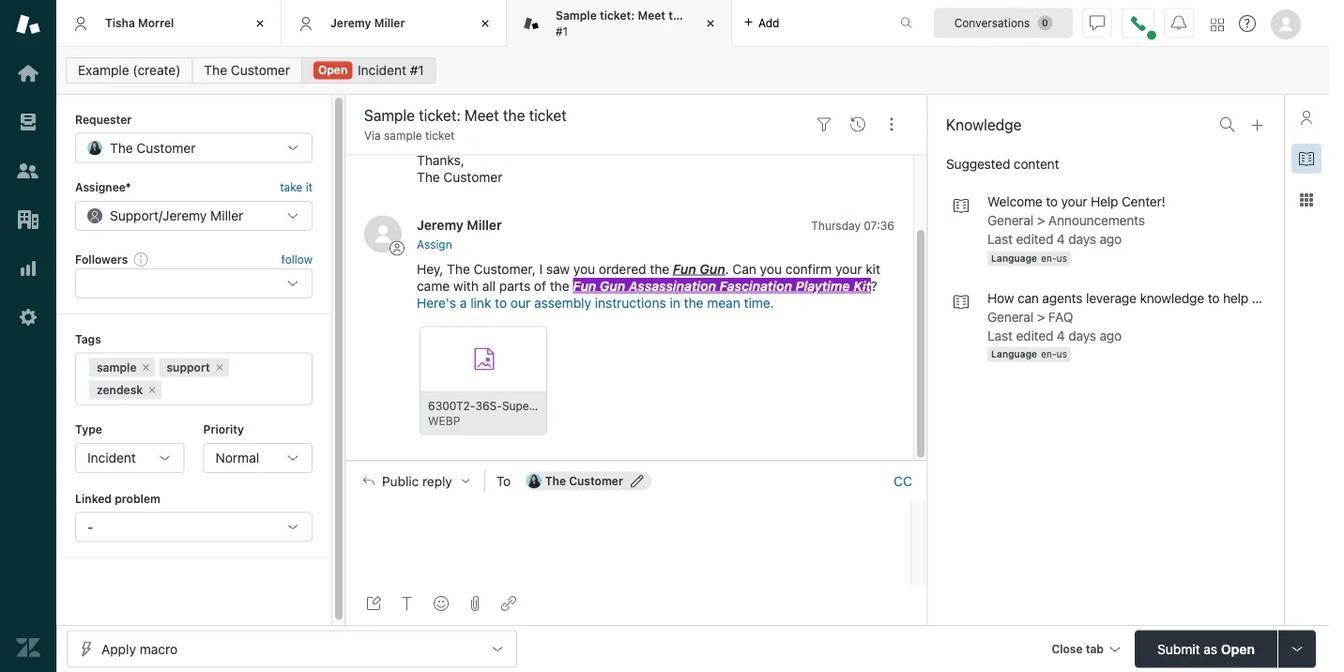 Task type: describe. For each thing, give the bounding box(es) containing it.
the up assassination
[[650, 261, 669, 276]]

can
[[1017, 290, 1039, 305]]

of
[[534, 278, 546, 293]]

public reply button
[[346, 461, 484, 501]]

customer context image
[[1299, 110, 1314, 125]]

last inside ‭welcome to your help center!‬ ‭general‬ > ‭announcements‬ last edited 4 days ago language en-us
[[987, 231, 1013, 247]]

linked problem
[[75, 492, 160, 505]]

1 horizontal spatial sample
[[384, 129, 422, 142]]

reply
[[422, 473, 452, 488]]

the customer link
[[192, 57, 302, 84]]

miller inside assignee* element
[[210, 208, 243, 223]]

‭announcements‬
[[1048, 213, 1145, 228]]

normal button
[[203, 443, 313, 473]]

07:36
[[864, 218, 895, 231]]

#1 inside secondary 'element'
[[410, 62, 424, 78]]

linked
[[75, 492, 112, 505]]

ticket:
[[600, 9, 635, 22]]

> inside ‭how can agents leverage knowledge to help customers?‬ ‭general‬ > ‭faq‬ last edited 4 days ago language en-us
[[1037, 309, 1045, 324]]

requester
[[75, 113, 132, 126]]

add button
[[732, 0, 791, 46]]

thanks,
[[417, 152, 464, 167]]

close image for tisha morrel
[[251, 14, 269, 33]]

in
[[670, 294, 680, 310]]

help
[[1091, 194, 1118, 209]]

0 horizontal spatial ticket
[[425, 129, 455, 142]]

draft mode image
[[366, 596, 381, 611]]

fun inside the fun gun assassination fascination playtime kit ? here's a link to our assembly instructions in the mean time.
[[573, 278, 596, 293]]

assign button
[[417, 236, 452, 253]]

> inside ‭welcome to your help center!‬ ‭general‬ > ‭announcements‬ last edited 4 days ago language en-us
[[1037, 213, 1045, 228]]

apply macro
[[101, 641, 177, 657]]

priority
[[203, 423, 244, 436]]

the inside "thanks, the customer"
[[417, 168, 440, 184]]

last inside ‭how can agents leverage knowledge to help customers?‬ ‭general‬ > ‭faq‬ last edited 4 days ago language en-us
[[987, 327, 1013, 343]]

support / jeremy miller
[[110, 208, 243, 223]]

public
[[382, 473, 419, 488]]

ago inside ‭how can agents leverage knowledge to help customers?‬ ‭general‬ > ‭faq‬ last edited 4 days ago language en-us
[[1100, 327, 1122, 343]]

suggested content
[[946, 156, 1059, 172]]

jeremy inside assignee* element
[[162, 208, 207, 223]]

fun gun assassination fascination playtime kit ? here's a link to our assembly instructions in the mean time.
[[417, 278, 877, 310]]

the up with
[[447, 261, 470, 276]]

miller for jeremy miller
[[374, 16, 405, 29]]

0 vertical spatial fun
[[673, 261, 696, 276]]

jeremy for jeremy miller
[[330, 16, 371, 29]]

secondary element
[[56, 52, 1329, 89]]

the inside the sample ticket: meet the ticket #1
[[669, 9, 687, 22]]

sample
[[556, 9, 597, 22]]

edited inside ‭welcome to your help center!‬ ‭general‬ > ‭announcements‬ last edited 4 days ago language en-us
[[1016, 231, 1053, 247]]

close image for jeremy miller
[[476, 14, 495, 33]]

cc button
[[894, 473, 912, 489]]

your inside ‭welcome to your help center!‬ ‭general‬ > ‭announcements‬ last edited 4 days ago language en-us
[[1061, 194, 1087, 209]]

all
[[482, 278, 496, 293]]

(create)
[[133, 62, 181, 78]]

sample ticket: meet the ticket #1
[[556, 9, 721, 38]]

remove image
[[214, 362, 225, 373]]

confirm
[[785, 261, 832, 276]]

tabs tab list
[[56, 0, 880, 47]]

reporting image
[[16, 256, 40, 281]]

miller for jeremy miller assign
[[467, 216, 502, 232]]

macro
[[140, 641, 177, 657]]

main element
[[0, 0, 56, 672]]

support
[[167, 361, 210, 374]]

take
[[280, 181, 303, 194]]

take it
[[280, 181, 313, 194]]

the right customer@example.com icon
[[545, 474, 566, 488]]

hey, the customer, i saw you ordered the fun gun
[[417, 261, 725, 276]]

jeremy miller
[[330, 16, 405, 29]]

incident #1
[[358, 62, 424, 78]]

en- inside ‭how can agents leverage knowledge to help customers?‬ ‭general‬ > ‭faq‬ last edited 4 days ago language en-us
[[1041, 349, 1057, 360]]

/
[[159, 208, 162, 223]]

customer,
[[474, 261, 536, 276]]

add
[[758, 16, 780, 30]]

morrel
[[138, 16, 174, 29]]

conversations button
[[934, 8, 1073, 38]]

close tab
[[1052, 642, 1104, 656]]

gun inside the fun gun assassination fascination playtime kit ? here's a link to our assembly instructions in the mean time.
[[600, 278, 625, 293]]

customers image
[[16, 159, 40, 183]]

customer inside "thanks, the customer"
[[443, 168, 503, 184]]

edit user image
[[631, 474, 644, 488]]

a
[[460, 294, 467, 310]]

events image
[[850, 117, 865, 132]]

webp
[[428, 414, 460, 427]]

1 horizontal spatial gun
[[700, 261, 725, 276]]

via
[[364, 129, 381, 142]]

zendesk image
[[16, 635, 40, 660]]

to
[[496, 473, 511, 488]]

example
[[78, 62, 129, 78]]

‭faq‬
[[1048, 309, 1073, 324]]

1 vertical spatial open
[[1221, 641, 1255, 657]]

language inside ‭welcome to your help center!‬ ‭general‬ > ‭announcements‬ last edited 4 days ago language en-us
[[991, 253, 1037, 264]]

zendesk
[[97, 384, 143, 397]]

suggested
[[946, 156, 1010, 172]]

tisha
[[105, 16, 135, 29]]

admin image
[[16, 305, 40, 329]]

example (create) button
[[66, 57, 193, 84]]

came
[[417, 278, 450, 293]]

info on adding followers image
[[134, 252, 149, 267]]

instructions
[[595, 294, 666, 310]]

#1 inside the sample ticket: meet the ticket #1
[[556, 24, 568, 38]]

incident for incident
[[87, 450, 136, 466]]

time.
[[744, 294, 774, 310]]

apply
[[101, 641, 136, 657]]

-
[[87, 519, 93, 534]]

can
[[733, 261, 756, 276]]

with
[[453, 278, 479, 293]]

incident button
[[75, 443, 184, 473]]

leverage
[[1086, 290, 1137, 305]]

remove image for sample
[[140, 362, 152, 373]]

the customer inside secondary 'element'
[[204, 62, 290, 78]]

.
[[725, 261, 729, 276]]



Task type: vqa. For each thing, say whether or not it's contained in the screenshot.
Apply at bottom
yes



Task type: locate. For each thing, give the bounding box(es) containing it.
ticket inside the sample ticket: meet the ticket #1
[[690, 9, 721, 22]]

1 vertical spatial #1
[[410, 62, 424, 78]]

tisha morrel
[[105, 16, 174, 29]]

1 horizontal spatial open
[[1221, 641, 1255, 657]]

thursday
[[811, 218, 861, 231]]

problem
[[115, 492, 160, 505]]

search image
[[1220, 117, 1235, 132]]

1 horizontal spatial close image
[[476, 14, 495, 33]]

knowledge
[[1140, 290, 1204, 305]]

close image inside tisha morrel tab
[[251, 14, 269, 33]]

0 vertical spatial last
[[987, 231, 1013, 247]]

1 vertical spatial >
[[1037, 309, 1045, 324]]

miller inside tab
[[374, 16, 405, 29]]

‭welcome
[[987, 194, 1042, 209]]

2 horizontal spatial miller
[[467, 216, 502, 232]]

1 days from the top
[[1068, 231, 1096, 247]]

1 vertical spatial the customer
[[110, 140, 196, 155]]

zendesk products image
[[1211, 18, 1224, 31]]

last down ‭how
[[987, 327, 1013, 343]]

notifications image
[[1171, 15, 1186, 31]]

assassination
[[629, 278, 716, 293]]

> down ‭welcome
[[1037, 213, 1045, 228]]

help
[[1223, 290, 1248, 305]]

meet
[[638, 9, 666, 22]]

incident inside incident popup button
[[87, 450, 136, 466]]

incident for incident #1
[[358, 62, 406, 78]]

‭welcome to your help center!‬ ‭general‬ > ‭announcements‬ last edited 4 days ago language en-us
[[987, 194, 1166, 264]]

submit as open
[[1157, 641, 1255, 657]]

days down ‭announcements‬
[[1068, 231, 1096, 247]]

en- up agents
[[1041, 253, 1057, 264]]

views image
[[16, 110, 40, 134]]

1 horizontal spatial the customer
[[204, 62, 290, 78]]

linked problem element
[[75, 512, 313, 542]]

to left help
[[1208, 290, 1220, 305]]

0 vertical spatial ‭general‬
[[987, 213, 1034, 228]]

the customer for to
[[545, 474, 623, 488]]

tab
[[507, 0, 732, 47]]

the right (create)
[[204, 62, 227, 78]]

2 horizontal spatial jeremy
[[417, 216, 463, 232]]

agents
[[1042, 290, 1083, 305]]

1 vertical spatial fun
[[573, 278, 596, 293]]

1 horizontal spatial you
[[760, 261, 782, 276]]

ordered
[[599, 261, 646, 276]]

the right meet
[[669, 9, 687, 22]]

last
[[987, 231, 1013, 247], [987, 327, 1013, 343]]

the down thanks,
[[417, 168, 440, 184]]

1 horizontal spatial ticket
[[690, 9, 721, 22]]

0 horizontal spatial close image
[[251, 14, 269, 33]]

the customer inside requester element
[[110, 140, 196, 155]]

#1 down sample
[[556, 24, 568, 38]]

jeremy up 'assign'
[[417, 216, 463, 232]]

sample up "zendesk"
[[97, 361, 137, 374]]

0 horizontal spatial to
[[495, 294, 507, 310]]

2 us from the top
[[1057, 349, 1067, 360]]

4 inside ‭welcome to your help center!‬ ‭general‬ > ‭announcements‬ last edited 4 days ago language en-us
[[1057, 231, 1065, 247]]

1 vertical spatial language
[[991, 349, 1037, 360]]

follow
[[281, 252, 313, 266]]

close image inside 'jeremy miller' tab
[[476, 14, 495, 33]]

tab containing sample ticket: meet the ticket
[[507, 0, 732, 47]]

0 vertical spatial open
[[318, 63, 348, 76]]

0 vertical spatial language
[[991, 253, 1037, 264]]

the customer right customer@example.com icon
[[545, 474, 623, 488]]

close image up 'the customer' link on the left of page
[[251, 14, 269, 33]]

1 horizontal spatial #1
[[556, 24, 568, 38]]

zendesk support image
[[16, 12, 40, 37]]

‭general‬ inside ‭welcome to your help center!‬ ‭general‬ > ‭announcements‬ last edited 4 days ago language en-us
[[987, 213, 1034, 228]]

knowledge image
[[1299, 151, 1314, 166]]

customer@example.com image
[[526, 473, 541, 488]]

edited down ‭welcome
[[1016, 231, 1053, 247]]

sample
[[384, 129, 422, 142], [97, 361, 137, 374]]

1 en- from the top
[[1041, 253, 1057, 264]]

days inside ‭how can agents leverage knowledge to help customers?‬ ‭general‬ > ‭faq‬ last edited 4 days ago language en-us
[[1068, 327, 1096, 343]]

customers?‬
[[1252, 290, 1321, 305]]

> left ‭faq‬
[[1037, 309, 1045, 324]]

1 horizontal spatial fun
[[673, 261, 696, 276]]

tisha morrel tab
[[56, 0, 282, 47]]

ago inside ‭welcome to your help center!‬ ‭general‬ > ‭announcements‬ last edited 4 days ago language en-us
[[1100, 231, 1122, 247]]

en- down ‭faq‬
[[1041, 349, 1057, 360]]

0 vertical spatial >
[[1037, 213, 1045, 228]]

4
[[1057, 231, 1065, 247], [1057, 327, 1065, 343]]

0 vertical spatial en-
[[1041, 253, 1057, 264]]

the right in
[[684, 294, 704, 310]]

fun up assassination
[[673, 261, 696, 276]]

the
[[669, 9, 687, 22], [650, 261, 669, 276], [550, 278, 569, 293], [684, 294, 704, 310]]

1 horizontal spatial to
[[1046, 194, 1058, 209]]

gun down ordered
[[600, 278, 625, 293]]

close image
[[701, 14, 720, 33]]

miller
[[374, 16, 405, 29], [210, 208, 243, 223], [467, 216, 502, 232]]

organizations image
[[16, 207, 40, 232]]

to left our
[[495, 294, 507, 310]]

1 us from the top
[[1057, 253, 1067, 264]]

0 horizontal spatial #1
[[410, 62, 424, 78]]

0 vertical spatial ticket
[[690, 9, 721, 22]]

miller up customer,
[[467, 216, 502, 232]]

the down saw
[[550, 278, 569, 293]]

language
[[991, 253, 1037, 264], [991, 349, 1037, 360]]

1 vertical spatial ‭general‬
[[987, 309, 1034, 324]]

the customer for requester
[[110, 140, 196, 155]]

add link (cmd k) image
[[501, 596, 516, 611]]

format text image
[[400, 596, 415, 611]]

jeremy miller link
[[417, 216, 502, 232]]

support
[[110, 208, 159, 223]]

1 vertical spatial incident
[[87, 450, 136, 466]]

fun up here's a link to our assembly instructions in the mean time. link
[[573, 278, 596, 293]]

close image
[[251, 14, 269, 33], [476, 14, 495, 33]]

you
[[573, 261, 595, 276], [760, 261, 782, 276]]

1 vertical spatial ticket
[[425, 129, 455, 142]]

. can you confirm your kit came with all parts of the
[[417, 261, 880, 293]]

mean
[[707, 294, 740, 310]]

0 horizontal spatial miller
[[210, 208, 243, 223]]

?
[[871, 278, 877, 293]]

0 vertical spatial sample
[[384, 129, 422, 142]]

remove image up "zendesk"
[[140, 362, 152, 373]]

2 > from the top
[[1037, 309, 1045, 324]]

jeremy
[[330, 16, 371, 29], [162, 208, 207, 223], [417, 216, 463, 232]]

get help image
[[1239, 15, 1256, 32]]

requester element
[[75, 133, 313, 163]]

‭how can agents leverage knowledge to help customers?‬ ‭general‬ > ‭faq‬ last edited 4 days ago language en-us
[[987, 290, 1321, 360]]

Thursday 07:36 text field
[[811, 218, 895, 231]]

#1 down 'jeremy miller' tab
[[410, 62, 424, 78]]

days inside ‭welcome to your help center!‬ ‭general‬ > ‭announcements‬ last edited 4 days ago language en-us
[[1068, 231, 1096, 247]]

0 horizontal spatial jeremy
[[162, 208, 207, 223]]

miller up incident #1 in the top left of the page
[[374, 16, 405, 29]]

>
[[1037, 213, 1045, 228], [1037, 309, 1045, 324]]

type
[[75, 423, 102, 436]]

fun
[[673, 261, 696, 276], [573, 278, 596, 293]]

you inside . can you confirm your kit came with all parts of the
[[760, 261, 782, 276]]

ago
[[1100, 231, 1122, 247], [1100, 327, 1122, 343]]

0 vertical spatial 4
[[1057, 231, 1065, 247]]

here's a link to our assembly instructions in the mean time. link
[[417, 294, 774, 310]]

‭general‬ down ‭welcome
[[987, 213, 1034, 228]]

1 language from the top
[[991, 253, 1037, 264]]

miller right /
[[210, 208, 243, 223]]

2 days from the top
[[1068, 327, 1096, 343]]

edited inside ‭how can agents leverage knowledge to help customers?‬ ‭general‬ > ‭faq‬ last edited 4 days ago language en-us
[[1016, 327, 1053, 343]]

customer
[[231, 62, 290, 78], [137, 140, 196, 155], [443, 168, 503, 184], [569, 474, 623, 488]]

language inside ‭how can agents leverage knowledge to help customers?‬ ‭general‬ > ‭faq‬ last edited 4 days ago language en-us
[[991, 349, 1037, 360]]

center!‬
[[1122, 194, 1166, 209]]

0 horizontal spatial you
[[573, 261, 595, 276]]

the inside the fun gun assassination fascination playtime kit ? here's a link to our assembly instructions in the mean time.
[[684, 294, 704, 310]]

0 horizontal spatial gun
[[600, 278, 625, 293]]

remove image
[[140, 362, 152, 373], [147, 384, 158, 396]]

Subject field
[[360, 104, 803, 127]]

last down ‭welcome
[[987, 231, 1013, 247]]

0 horizontal spatial fun
[[573, 278, 596, 293]]

2 en- from the top
[[1041, 349, 1057, 360]]

2 4 from the top
[[1057, 327, 1065, 343]]

submit
[[1157, 641, 1200, 657]]

0 vertical spatial ago
[[1100, 231, 1122, 247]]

miller inside jeremy miller assign
[[467, 216, 502, 232]]

1 edited from the top
[[1016, 231, 1053, 247]]

filter image
[[817, 117, 832, 132]]

i
[[539, 261, 543, 276]]

4 down ‭announcements‬
[[1057, 231, 1065, 247]]

#1
[[556, 24, 568, 38], [410, 62, 424, 78]]

days down ‭faq‬
[[1068, 327, 1096, 343]]

us down ‭faq‬
[[1057, 349, 1067, 360]]

1 > from the top
[[1037, 213, 1045, 228]]

add attachment image
[[467, 596, 482, 611]]

sample right via
[[384, 129, 422, 142]]

thanks, the customer
[[417, 152, 503, 184]]

example (create)
[[78, 62, 181, 78]]

conversations
[[954, 16, 1030, 30]]

1 vertical spatial en-
[[1041, 349, 1057, 360]]

our
[[511, 294, 531, 310]]

assignee*
[[75, 181, 131, 194]]

1 vertical spatial us
[[1057, 349, 1067, 360]]

open left incident #1 in the top left of the page
[[318, 63, 348, 76]]

button displays agent's chat status as invisible. image
[[1090, 15, 1105, 31]]

2 ‭general‬ from the top
[[987, 309, 1034, 324]]

1 horizontal spatial miller
[[374, 16, 405, 29]]

1 ‭general‬ from the top
[[987, 213, 1034, 228]]

open
[[318, 63, 348, 76], [1221, 641, 1255, 657]]

1 4 from the top
[[1057, 231, 1065, 247]]

assignee* element
[[75, 201, 313, 231]]

get started image
[[16, 61, 40, 85]]

days
[[1068, 231, 1096, 247], [1068, 327, 1096, 343]]

your up ‭announcements‬
[[1061, 194, 1087, 209]]

followers element
[[75, 269, 313, 299]]

via sample ticket
[[364, 129, 455, 142]]

the down "requester"
[[110, 140, 133, 155]]

0 horizontal spatial the customer
[[110, 140, 196, 155]]

1 you from the left
[[573, 261, 595, 276]]

2 close image from the left
[[476, 14, 495, 33]]

displays possible ticket submission types image
[[1290, 642, 1305, 657]]

create or request article image
[[1250, 117, 1265, 132]]

ago down "leverage"
[[1100, 327, 1122, 343]]

normal
[[215, 450, 259, 466]]

jeremy up incident #1 in the top left of the page
[[330, 16, 371, 29]]

0 vertical spatial the customer
[[204, 62, 290, 78]]

the customer
[[204, 62, 290, 78], [110, 140, 196, 155], [545, 474, 623, 488]]

0 vertical spatial incident
[[358, 62, 406, 78]]

us inside ‭welcome to your help center!‬ ‭general‬ > ‭announcements‬ last edited 4 days ago language en-us
[[1057, 253, 1067, 264]]

1 vertical spatial gun
[[600, 278, 625, 293]]

webp link
[[420, 326, 548, 436]]

incident inside secondary 'element'
[[358, 62, 406, 78]]

close image left sample
[[476, 14, 495, 33]]

1 horizontal spatial incident
[[358, 62, 406, 78]]

your up kit
[[835, 261, 862, 276]]

4 inside ‭how can agents leverage knowledge to help customers?‬ ‭general‬ > ‭faq‬ last edited 4 days ago language en-us
[[1057, 327, 1065, 343]]

to inside the fun gun assassination fascination playtime kit ? here's a link to our assembly instructions in the mean time.
[[495, 294, 507, 310]]

edited down ‭faq‬
[[1016, 327, 1053, 343]]

1 vertical spatial remove image
[[147, 384, 158, 396]]

1 horizontal spatial your
[[1061, 194, 1087, 209]]

open inside secondary 'element'
[[318, 63, 348, 76]]

incident down 'jeremy miller' tab
[[358, 62, 406, 78]]

insert emojis image
[[434, 596, 449, 611]]

us
[[1057, 253, 1067, 264], [1057, 349, 1067, 360]]

jeremy miller tab
[[282, 0, 507, 47]]

gun left can
[[700, 261, 725, 276]]

0 horizontal spatial sample
[[97, 361, 137, 374]]

1 vertical spatial 4
[[1057, 327, 1065, 343]]

playtime
[[796, 278, 850, 293]]

remove image right "zendesk"
[[147, 384, 158, 396]]

2 you from the left
[[760, 261, 782, 276]]

apps image
[[1299, 192, 1314, 207]]

content
[[1014, 156, 1059, 172]]

0 vertical spatial days
[[1068, 231, 1096, 247]]

language up ‭how
[[991, 253, 1037, 264]]

0 horizontal spatial your
[[835, 261, 862, 276]]

follow button
[[281, 251, 313, 267]]

0 vertical spatial us
[[1057, 253, 1067, 264]]

kit
[[853, 278, 871, 293]]

the inside secondary 'element'
[[204, 62, 227, 78]]

the inside requester element
[[110, 140, 133, 155]]

2 horizontal spatial the customer
[[545, 474, 623, 488]]

remove image for zendesk
[[147, 384, 158, 396]]

the customer down "requester"
[[110, 140, 196, 155]]

language down ‭how
[[991, 349, 1037, 360]]

1 vertical spatial ago
[[1100, 327, 1122, 343]]

1 close image from the left
[[251, 14, 269, 33]]

ago down ‭announcements‬
[[1100, 231, 1122, 247]]

jeremy miller assign
[[417, 216, 502, 251]]

to inside ‭how can agents leverage knowledge to help customers?‬ ‭general‬ > ‭faq‬ last edited 4 days ago language en-us
[[1208, 290, 1220, 305]]

fascination
[[720, 278, 792, 293]]

avatar image
[[364, 215, 402, 252]]

public reply
[[382, 473, 452, 488]]

as
[[1204, 641, 1218, 657]]

0 vertical spatial remove image
[[140, 362, 152, 373]]

0 horizontal spatial incident
[[87, 450, 136, 466]]

to inside ‭welcome to your help center!‬ ‭general‬ > ‭announcements‬ last edited 4 days ago language en-us
[[1046, 194, 1058, 209]]

1 ago from the top
[[1100, 231, 1122, 247]]

2 edited from the top
[[1016, 327, 1053, 343]]

your inside . can you confirm your kit came with all parts of the
[[835, 261, 862, 276]]

jeremy right support
[[162, 208, 207, 223]]

0 horizontal spatial open
[[318, 63, 348, 76]]

‭general‬ down ‭how
[[987, 309, 1034, 324]]

you right saw
[[573, 261, 595, 276]]

0 vertical spatial #1
[[556, 24, 568, 38]]

your
[[1061, 194, 1087, 209], [835, 261, 862, 276]]

1 vertical spatial days
[[1068, 327, 1096, 343]]

cc
[[894, 473, 912, 488]]

1 vertical spatial edited
[[1016, 327, 1053, 343]]

ticket
[[690, 9, 721, 22], [425, 129, 455, 142]]

hide composer image
[[629, 453, 644, 468]]

2 ago from the top
[[1100, 327, 1122, 343]]

1 vertical spatial last
[[987, 327, 1013, 343]]

kit
[[866, 261, 880, 276]]

it
[[306, 181, 313, 194]]

2 language from the top
[[991, 349, 1037, 360]]

ticket right meet
[[690, 9, 721, 22]]

jeremy inside jeremy miller assign
[[417, 216, 463, 232]]

incident down type
[[87, 450, 136, 466]]

close tab button
[[1043, 630, 1127, 671]]

2 vertical spatial the customer
[[545, 474, 623, 488]]

knowledge
[[946, 116, 1022, 134]]

close
[[1052, 642, 1083, 656]]

assign
[[417, 238, 452, 251]]

us up agents
[[1057, 253, 1067, 264]]

1 vertical spatial sample
[[97, 361, 137, 374]]

customer inside secondary 'element'
[[231, 62, 290, 78]]

followers
[[75, 252, 128, 265]]

1 vertical spatial your
[[835, 261, 862, 276]]

to
[[1046, 194, 1058, 209], [1208, 290, 1220, 305], [495, 294, 507, 310]]

the
[[204, 62, 227, 78], [110, 140, 133, 155], [417, 168, 440, 184], [447, 261, 470, 276], [545, 474, 566, 488]]

1 last from the top
[[987, 231, 1013, 247]]

ticket actions image
[[884, 117, 899, 132]]

conversationlabel log
[[345, 59, 927, 460]]

2 last from the top
[[987, 327, 1013, 343]]

0 vertical spatial your
[[1061, 194, 1087, 209]]

‭general‬ inside ‭how can agents leverage knowledge to help customers?‬ ‭general‬ > ‭faq‬ last edited 4 days ago language en-us
[[987, 309, 1034, 324]]

2 horizontal spatial to
[[1208, 290, 1220, 305]]

saw
[[546, 261, 570, 276]]

tab
[[1086, 642, 1104, 656]]

0 vertical spatial gun
[[700, 261, 725, 276]]

en- inside ‭welcome to your help center!‬ ‭general‬ > ‭announcements‬ last edited 4 days ago language en-us
[[1041, 253, 1057, 264]]

you up fascination
[[760, 261, 782, 276]]

‭how
[[987, 290, 1014, 305]]

jeremy inside tab
[[330, 16, 371, 29]]

open right the as
[[1221, 641, 1255, 657]]

to right ‭welcome
[[1046, 194, 1058, 209]]

the customer right (create)
[[204, 62, 290, 78]]

4 down ‭faq‬
[[1057, 327, 1065, 343]]

tags
[[75, 332, 101, 346]]

customer inside requester element
[[137, 140, 196, 155]]

us inside ‭how can agents leverage knowledge to help customers?‬ ‭general‬ > ‭faq‬ last edited 4 days ago language en-us
[[1057, 349, 1067, 360]]

1 horizontal spatial jeremy
[[330, 16, 371, 29]]

0 vertical spatial edited
[[1016, 231, 1053, 247]]

jeremy for jeremy miller assign
[[417, 216, 463, 232]]

the inside . can you confirm your kit came with all parts of the
[[550, 278, 569, 293]]

ticket up thanks,
[[425, 129, 455, 142]]



